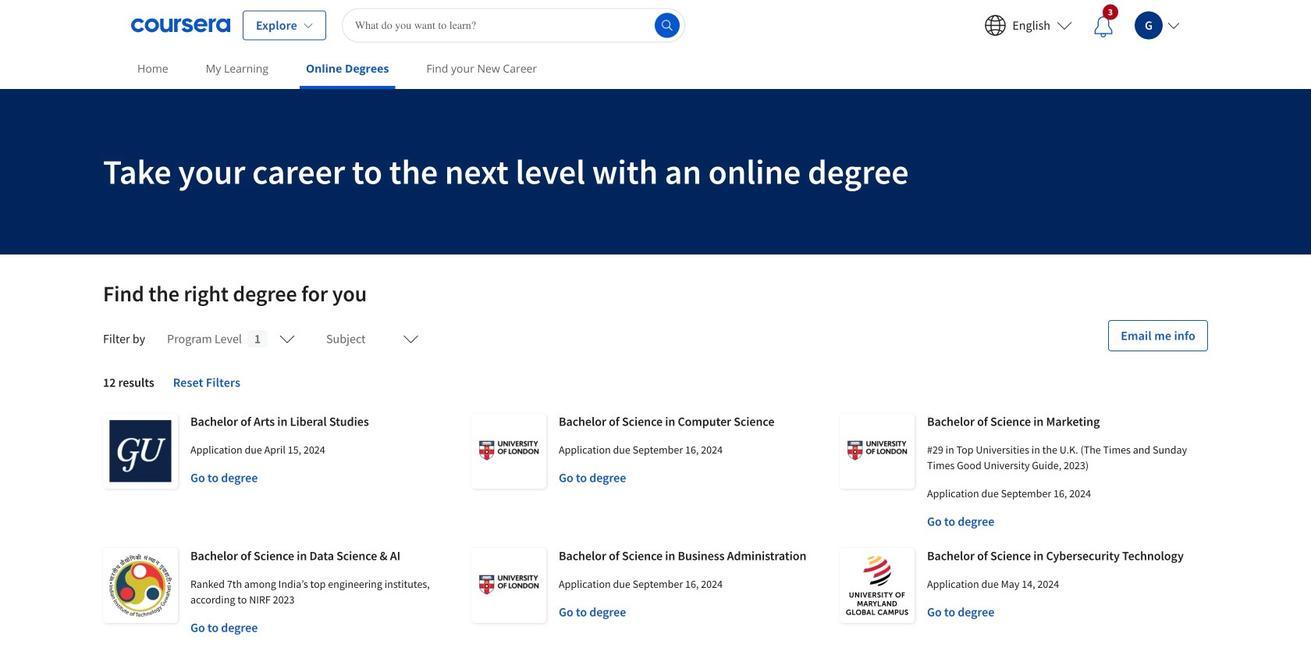 Task type: locate. For each thing, give the bounding box(es) containing it.
What do you want to learn? text field
[[342, 8, 685, 43]]

None search field
[[342, 8, 685, 43]]

indian institute of technology guwahati image
[[103, 548, 178, 623]]

coursera image
[[131, 13, 230, 38]]

georgetown university image
[[103, 414, 178, 489]]

university of london image
[[472, 414, 547, 489], [840, 414, 915, 489], [472, 548, 547, 623]]



Task type: vqa. For each thing, say whether or not it's contained in the screenshot.
rightmost Coursera
no



Task type: describe. For each thing, give the bounding box(es) containing it.
university of maryland global campus image
[[840, 548, 915, 623]]



